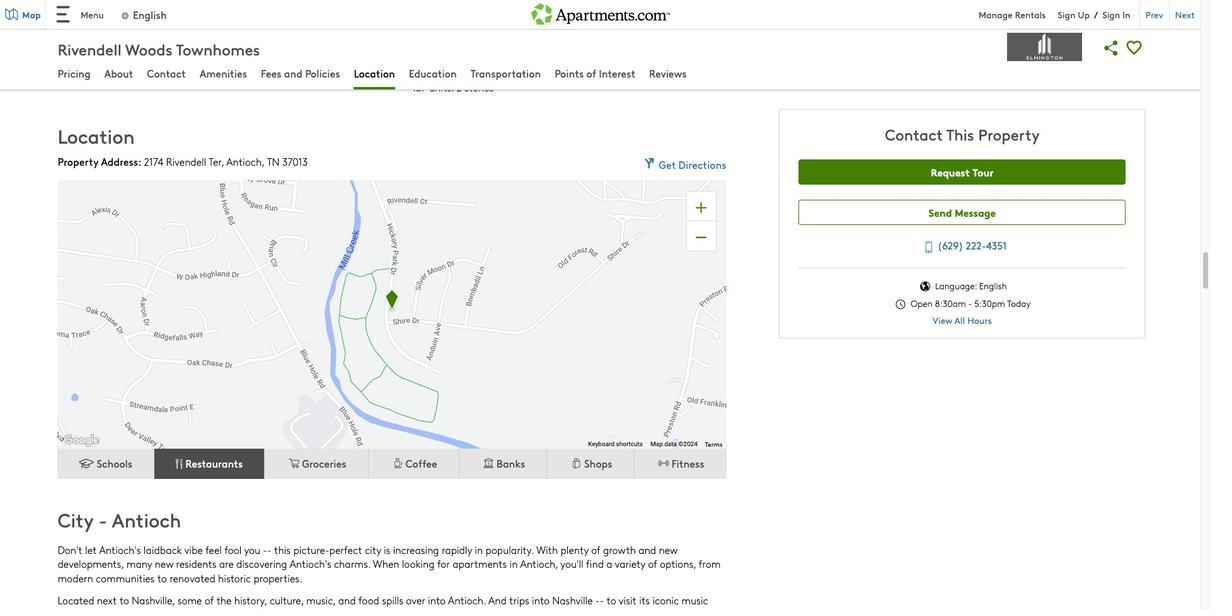 Task type: describe. For each thing, give the bounding box(es) containing it.
fool
[[225, 543, 242, 557]]

2174
[[144, 155, 164, 169]]

10,
[[170, 62, 182, 75]]

many
[[127, 558, 152, 571]]

banks
[[497, 457, 525, 471]]

policies
[[305, 66, 340, 80]]

park
[[691, 608, 710, 610]]

apartments.com logo image
[[531, 0, 670, 24]]

landscape
[[420, 608, 466, 610]]

banks button
[[460, 449, 548, 479]]

11,
[[185, 62, 195, 75]]

nashville,
[[132, 594, 175, 607]]

music
[[682, 594, 709, 607]]

directions
[[679, 158, 727, 172]]

of up find
[[592, 543, 601, 557]]

1 into from the left
[[428, 594, 446, 607]]

charms.
[[334, 558, 371, 571]]

months
[[114, 62, 149, 75]]

menu
[[81, 8, 104, 21]]

next
[[97, 594, 117, 607]]

137
[[412, 81, 427, 94]]

222-
[[967, 238, 987, 252]]

shortcuts
[[616, 441, 643, 448]]

0 vertical spatial antioch's
[[99, 543, 141, 557]]

picture-
[[294, 543, 330, 557]]

shops
[[585, 457, 613, 471]]

its
[[640, 594, 650, 607]]

feel
[[206, 543, 222, 557]]

pricing
[[58, 66, 91, 80]]

don't let antioch's laidback vibe feel fool you -- this picture-perfect city is increasing rapidly in popularity. with plenty of growth and new developments, many new residents are discovering antioch's charms. when looking for apartments in antioch, you'll find a variety of options, from modern communities to renovated historic properties.
[[58, 543, 721, 585]]

perfect
[[330, 543, 362, 557]]

laidback
[[144, 543, 182, 557]]

music,
[[307, 594, 336, 607]]

spills
[[382, 594, 404, 607]]

15,
[[239, 62, 251, 75]]

located next to nashville, some of the history, culture, music, and food spills over into antioch. and trips into nashville -- to visit its iconic music halls, the nashville zoo, and more -- takes just minutes. enjoy the mountainous landscape in the nearby parks, including long hunter state park o
[[58, 594, 722, 610]]

education button
[[409, 66, 457, 82]]

share listing image
[[1101, 37, 1123, 59]]

groceries
[[302, 457, 347, 471]]

hours
[[968, 314, 993, 327]]

0 vertical spatial property
[[979, 124, 1040, 144]]

visit
[[619, 594, 637, 607]]

antioch inside property address: 2174 rivendell ter , antioch , tn 37013
[[226, 155, 262, 169]]

the right enjoy
[[339, 608, 354, 610]]

1 horizontal spatial english
[[980, 280, 1008, 292]]

map for map data ©2024
[[651, 441, 663, 448]]

0 horizontal spatial location
[[58, 123, 135, 149]]

amenities
[[200, 66, 247, 80]]

english link
[[120, 7, 167, 21]]

schools button
[[58, 449, 155, 479]]

built in 2014 137 units/2 stories
[[412, 62, 494, 94]]

2014
[[446, 62, 467, 75]]

rivendell woods townhomes
[[58, 38, 260, 59]]

options
[[87, 32, 124, 46]]

amenities button
[[200, 66, 247, 82]]

©2024
[[679, 441, 698, 448]]

about button
[[104, 66, 133, 82]]

iconic
[[653, 594, 679, 607]]

google image
[[61, 432, 102, 449]]

in inside built in 2014 137 units/2 stories
[[436, 62, 444, 75]]

plenty
[[561, 543, 589, 557]]

variety
[[615, 558, 646, 571]]

you'll
[[561, 558, 584, 571]]

1 horizontal spatial location
[[354, 66, 395, 80]]

tour
[[973, 164, 994, 179]]

to inside don't let antioch's laidback vibe feel fool you -- this picture-perfect city is increasing rapidly in popularity. with plenty of growth and new developments, many new residents are discovering antioch's charms. when looking for apartments in antioch, you'll find a variety of options, from modern communities to renovated historic properties.
[[157, 572, 167, 585]]

data
[[665, 441, 677, 448]]

don't
[[58, 543, 82, 557]]

coffee
[[406, 457, 438, 471]]

0 horizontal spatial to
[[120, 594, 129, 607]]

rentals
[[1016, 8, 1047, 20]]

1 vertical spatial property
[[58, 155, 98, 169]]

units/2
[[429, 81, 462, 94]]

restaurants
[[186, 457, 243, 471]]

lease
[[58, 32, 84, 46]]

2 , from the left
[[262, 155, 264, 169]]

antioch,
[[520, 558, 558, 571]]

13,
[[211, 62, 223, 75]]

manage rentals link
[[979, 8, 1058, 20]]

available
[[70, 62, 111, 75]]

minutes.
[[271, 608, 310, 610]]

1,
[[151, 62, 157, 75]]

antioch.
[[448, 594, 486, 607]]

of inside button
[[587, 66, 597, 80]]

popularity.
[[486, 543, 534, 557]]

rapidly
[[442, 543, 472, 557]]

in inside located next to nashville, some of the history, culture, music, and food spills over into antioch. and trips into nashville -- to visit its iconic music halls, the nashville zoo, and more -- takes just minutes. enjoy the mountainous landscape in the nearby parks, including long hunter state park o
[[469, 608, 477, 610]]

properties.
[[254, 572, 303, 585]]

looking
[[402, 558, 435, 571]]

1 , from the left
[[221, 155, 224, 169]]

1 vertical spatial new
[[155, 558, 173, 571]]

transportation button
[[471, 66, 541, 82]]

some
[[178, 594, 202, 607]]

(629) 222-4351
[[938, 238, 1007, 252]]

renovated
[[170, 572, 216, 585]]

map region
[[0, 87, 886, 571]]

manage
[[979, 8, 1013, 20]]

increasing
[[393, 543, 439, 557]]

points of interest button
[[555, 66, 636, 82]]

and left food
[[338, 594, 356, 607]]

points
[[555, 66, 584, 80]]



Task type: vqa. For each thing, say whether or not it's contained in the screenshot.
text box
no



Task type: locate. For each thing, give the bounding box(es) containing it.
1 horizontal spatial ,
[[262, 155, 264, 169]]

of inside located next to nashville, some of the history, culture, music, and food spills over into antioch. and trips into nashville -- to visit its iconic music halls, the nashville zoo, and more -- takes just minutes. enjoy the mountainous landscape in the nearby parks, including long hunter state park o
[[205, 594, 214, 607]]

into up parks,
[[532, 594, 550, 607]]

fees and policies
[[261, 66, 340, 80]]

get directions link
[[641, 155, 727, 172]]

location up the address:
[[58, 123, 135, 149]]

prev
[[1146, 8, 1164, 20]]

property up tour
[[979, 124, 1040, 144]]

in
[[1123, 8, 1131, 20]]

next link
[[1170, 0, 1201, 29]]

of right points
[[587, 66, 597, 80]]

nashville down next
[[101, 608, 142, 610]]

1 horizontal spatial new
[[659, 543, 678, 557]]

and right fees
[[284, 66, 303, 80]]

education
[[409, 66, 457, 80]]

rivendell left ter
[[166, 155, 206, 169]]

1 vertical spatial antioch
[[112, 507, 181, 533]]

address:
[[101, 155, 142, 169]]

0 horizontal spatial rivendell
[[58, 38, 122, 59]]

antioch's up many
[[99, 543, 141, 557]]

to up the nashville,
[[157, 572, 167, 585]]

1 horizontal spatial sign
[[1103, 8, 1121, 20]]

1 horizontal spatial rivendell
[[166, 155, 206, 169]]

contact for contact this property
[[886, 124, 943, 144]]

0 horizontal spatial nashville
[[101, 608, 142, 610]]

into
[[428, 594, 446, 607], [532, 594, 550, 607]]

of up more
[[205, 594, 214, 607]]

0 horizontal spatial new
[[155, 558, 173, 571]]

0 horizontal spatial antioch
[[112, 507, 181, 533]]

1 vertical spatial location
[[58, 123, 135, 149]]

property left the address:
[[58, 155, 98, 169]]

1 horizontal spatial property
[[979, 124, 1040, 144]]

language: english
[[933, 280, 1008, 292]]

1 vertical spatial nashville
[[101, 608, 142, 610]]

nashville up including
[[553, 594, 593, 607]]

takes
[[225, 608, 249, 610]]

0 horizontal spatial contact
[[147, 66, 186, 80]]

english up "woods"
[[133, 7, 167, 21]]

1 horizontal spatial antioch's
[[290, 558, 332, 571]]

all
[[955, 314, 966, 327]]

find
[[587, 558, 604, 571]]

antioch right ter
[[226, 155, 262, 169]]

of right variety at bottom right
[[649, 558, 658, 571]]

map for map
[[22, 8, 41, 20]]

0 horizontal spatial antioch's
[[99, 543, 141, 557]]

map
[[22, 8, 41, 20], [651, 441, 663, 448]]

location left the built
[[354, 66, 395, 80]]

1 vertical spatial english
[[980, 280, 1008, 292]]

9,
[[160, 62, 168, 75]]

contact for contact button
[[147, 66, 186, 80]]

rivendell up available on the left top
[[58, 38, 122, 59]]

city
[[365, 543, 381, 557]]

reviews
[[650, 66, 687, 80]]

0 vertical spatial location
[[354, 66, 395, 80]]

sign
[[1058, 8, 1076, 20], [1103, 8, 1121, 20]]

the down 'and' on the bottom of page
[[480, 608, 495, 610]]

0 horizontal spatial english
[[133, 7, 167, 21]]

about
[[104, 66, 133, 80]]

for
[[438, 558, 450, 571]]

0 horizontal spatial map
[[22, 8, 41, 20]]

0 horizontal spatial ,
[[221, 155, 224, 169]]

the up takes
[[217, 594, 232, 607]]

vibe
[[184, 543, 203, 557]]

1 vertical spatial antioch's
[[290, 558, 332, 571]]

0 vertical spatial contact
[[147, 66, 186, 80]]

shops button
[[548, 449, 635, 479]]

request tour button
[[799, 160, 1127, 185]]

contact button
[[147, 66, 186, 82]]

lease options
[[58, 32, 124, 46]]

in down popularity.
[[510, 558, 518, 571]]

1 horizontal spatial contact
[[886, 124, 943, 144]]

in up apartments at the bottom left of the page
[[475, 543, 483, 557]]

0 horizontal spatial sign
[[1058, 8, 1076, 20]]

1 horizontal spatial antioch
[[226, 155, 262, 169]]

send
[[929, 205, 953, 219]]

from
[[699, 558, 721, 571]]

state
[[664, 608, 688, 610]]

keyboard shortcuts
[[589, 441, 643, 448]]

sign in link
[[1103, 8, 1131, 20]]

2 into from the left
[[532, 594, 550, 607]]

1 horizontal spatial nashville
[[553, 594, 593, 607]]

map data ©2024
[[651, 441, 698, 448]]

historic
[[218, 572, 251, 585]]

city - antioch
[[58, 507, 181, 533]]

0 vertical spatial nashville
[[553, 594, 593, 607]]

14,
[[225, 62, 237, 75]]

property management company logo image
[[1007, 33, 1083, 61]]

2 horizontal spatial to
[[607, 594, 617, 607]]

over
[[406, 594, 426, 607]]

enjoy
[[312, 608, 337, 610]]

rivendell
[[58, 38, 122, 59], [166, 155, 206, 169]]

0 horizontal spatial property
[[58, 155, 98, 169]]

tn
[[267, 155, 280, 169]]

just
[[251, 608, 268, 610]]

prev link
[[1140, 0, 1170, 29]]

keyboard
[[589, 441, 615, 448]]

mountainous
[[357, 608, 417, 610]]

townhomes
[[176, 38, 260, 59]]

0 vertical spatial rivendell
[[58, 38, 122, 59]]

antioch's down "picture-"
[[290, 558, 332, 571]]

reviews button
[[650, 66, 687, 82]]

manage rentals sign up / sign in
[[979, 8, 1131, 21]]

antioch up the laidback
[[112, 507, 181, 533]]

property address: 2174 rivendell ter , antioch , tn 37013
[[58, 155, 308, 169]]

to up long on the bottom of page
[[607, 594, 617, 607]]

8:30am
[[936, 298, 967, 310]]

and inside don't let antioch's laidback vibe feel fool you -- this picture-perfect city is increasing rapidly in popularity. with plenty of growth and new developments, many new residents are discovering antioch's charms. when looking for apartments in antioch, you'll find a variety of options, from modern communities to renovated historic properties.
[[639, 543, 657, 557]]

sign left "in"
[[1103, 8, 1121, 20]]

available months 1, 9, 10, 11, 12, 13, 14, 15,
[[70, 62, 251, 75]]

communities
[[96, 572, 155, 585]]

history,
[[234, 594, 267, 607]]

1 horizontal spatial map
[[651, 441, 663, 448]]

map left data
[[651, 441, 663, 448]]

message
[[955, 205, 997, 219]]

the down located
[[83, 608, 99, 610]]

0 vertical spatial antioch
[[226, 155, 262, 169]]

1 vertical spatial map
[[651, 441, 663, 448]]

map link
[[0, 0, 45, 29]]

developments,
[[58, 558, 124, 571]]

view
[[933, 314, 953, 327]]

(629) 222-4351 link
[[918, 237, 1007, 256]]

0 vertical spatial new
[[659, 543, 678, 557]]

city
[[58, 507, 93, 533]]

in down antioch.
[[469, 608, 477, 610]]

new down the laidback
[[155, 558, 173, 571]]

5:30pm
[[975, 298, 1006, 310]]

1 horizontal spatial to
[[157, 572, 167, 585]]

request tour
[[931, 164, 994, 179]]

rivendell inside property address: 2174 rivendell ter , antioch , tn 37013
[[166, 155, 206, 169]]

sign left up
[[1058, 8, 1076, 20]]

0 vertical spatial english
[[133, 7, 167, 21]]

english up 5:30pm
[[980, 280, 1008, 292]]

english
[[133, 7, 167, 21], [980, 280, 1008, 292]]

nearby
[[497, 608, 528, 610]]

and up variety at bottom right
[[639, 543, 657, 557]]

1 horizontal spatial into
[[532, 594, 550, 607]]

modern
[[58, 572, 93, 585]]

located
[[58, 594, 94, 607]]

1 vertical spatial contact
[[886, 124, 943, 144]]

contact this property
[[886, 124, 1040, 144]]

into up landscape
[[428, 594, 446, 607]]

2 sign from the left
[[1103, 8, 1121, 20]]

1 vertical spatial rivendell
[[166, 155, 206, 169]]

map left menu button
[[22, 8, 41, 20]]

and down some in the bottom left of the page
[[167, 608, 184, 610]]

37013
[[282, 155, 308, 169]]

0 horizontal spatial into
[[428, 594, 446, 607]]

in left 2014
[[436, 62, 444, 75]]

sign up link
[[1058, 8, 1090, 20]]

0 vertical spatial map
[[22, 8, 41, 20]]

terms link
[[706, 440, 723, 449]]

of
[[587, 66, 597, 80], [592, 543, 601, 557], [649, 558, 658, 571], [205, 594, 214, 607]]

,
[[221, 155, 224, 169], [262, 155, 264, 169]]

new up "options,"
[[659, 543, 678, 557]]

and inside button
[[284, 66, 303, 80]]

culture,
[[270, 594, 304, 607]]

and
[[489, 594, 507, 607]]

1 sign from the left
[[1058, 8, 1076, 20]]

food
[[359, 594, 380, 607]]

/
[[1095, 8, 1099, 21]]

to right next
[[120, 594, 129, 607]]



